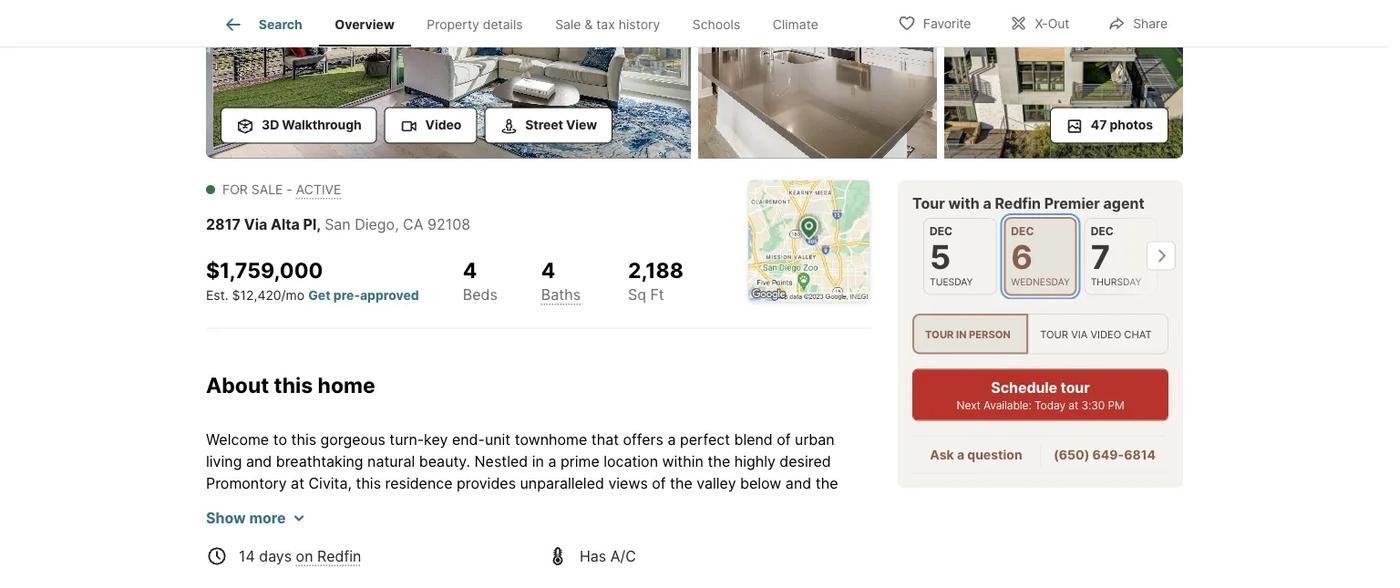 Task type: describe. For each thing, give the bounding box(es) containing it.
provides
[[457, 474, 516, 492]]

beauty.
[[419, 452, 471, 470]]

welcome
[[206, 430, 269, 448]]

home
[[318, 373, 376, 398]]

at inside 'welcome to this gorgeous turn-key end-unit townhome that offers a perfect blend of urban living and breathtaking natural beauty. nestled in a prime location within the highly desired promontory at civita, this residence provides unparalleled views of the valley below and the expansive sky that will captivate your senses. with the largest square footage of any model, this well-designed space seamlessly integrates with the scenic surroundings offering views of civita park.'
[[291, 474, 305, 492]]

(650) 649-6814
[[1054, 448, 1156, 463]]

get
[[308, 287, 331, 303]]

redfin for on
[[317, 547, 361, 565]]

street view
[[526, 117, 597, 133]]

unparalleled
[[520, 474, 605, 492]]

x-out
[[1035, 16, 1070, 31]]

ask a question link
[[931, 448, 1023, 463]]

model,
[[793, 496, 840, 514]]

within
[[663, 452, 704, 470]]

ft
[[651, 286, 665, 304]]

natural
[[368, 452, 415, 470]]

with inside 'welcome to this gorgeous turn-key end-unit townhome that offers a perfect blend of urban living and breathtaking natural beauty. nestled in a prime location within the highly desired promontory at civita, this residence provides unparalleled views of the valley below and the expansive sky that will captivate your senses. with the largest square footage of any model, this well-designed space seamlessly integrates with the scenic surroundings offering views of civita park.'
[[507, 518, 536, 536]]

civita,
[[309, 474, 352, 492]]

3d
[[262, 117, 279, 133]]

via
[[244, 216, 267, 233]]

promontory
[[206, 474, 287, 492]]

active
[[296, 182, 341, 197]]

show
[[206, 509, 246, 526]]

(650) 649-6814 link
[[1054, 448, 1156, 463]]

7
[[1091, 237, 1111, 276]]

expansive
[[206, 496, 275, 514]]

more
[[249, 509, 286, 526]]

1 horizontal spatial with
[[949, 195, 980, 212]]

tour for tour in person
[[926, 328, 954, 340]]

1 horizontal spatial views
[[767, 518, 807, 536]]

location
[[604, 452, 658, 470]]

6
[[1012, 237, 1033, 276]]

wednesday
[[1012, 275, 1071, 287]]

the down within
[[670, 474, 693, 492]]

tab list containing search
[[206, 0, 850, 47]]

favorite
[[924, 16, 972, 31]]

perfect
[[680, 430, 730, 448]]

dec 6 wednesday
[[1012, 224, 1071, 287]]

this right the to
[[291, 430, 317, 448]]

4 for 4 baths
[[541, 258, 556, 283]]

of right "blend"
[[777, 430, 791, 448]]

next image
[[1147, 241, 1176, 271]]

$1,759,000
[[206, 258, 323, 283]]

list box containing tour in person
[[913, 314, 1169, 354]]

1 , from the left
[[317, 216, 321, 233]]

this left home at the bottom left
[[274, 373, 313, 398]]

this up civita
[[844, 496, 869, 514]]

park.
[[206, 540, 241, 557]]

next
[[957, 399, 981, 412]]

chat
[[1125, 328, 1152, 340]]

on
[[296, 547, 313, 565]]

2 , from the left
[[395, 216, 399, 233]]

the up model,
[[816, 474, 839, 492]]

x-out button
[[994, 4, 1085, 41]]

the down the unparalleled
[[560, 496, 582, 514]]

premier
[[1045, 195, 1101, 212]]

sq
[[628, 286, 647, 304]]

gorgeous
[[321, 430, 386, 448]]

2817
[[206, 216, 241, 233]]

sale & tax history tab
[[539, 3, 677, 47]]

2,188 sq ft
[[628, 258, 684, 304]]

prime
[[561, 452, 600, 470]]

square
[[638, 496, 685, 514]]

$1,759,000 est. $12,420 /mo get pre-approved
[[206, 258, 419, 303]]

days
[[259, 547, 292, 565]]

street view button
[[484, 107, 613, 144]]

nestled
[[475, 452, 528, 470]]

townhome
[[515, 430, 588, 448]]

this up will
[[356, 474, 381, 492]]

today
[[1035, 399, 1066, 412]]

property
[[427, 17, 480, 32]]

history
[[619, 17, 661, 32]]

649-
[[1093, 448, 1125, 463]]

offers
[[623, 430, 664, 448]]

tax
[[597, 17, 615, 32]]

beds
[[463, 286, 498, 303]]

active link
[[296, 182, 341, 197]]

walkthrough
[[282, 117, 362, 133]]

ask a question
[[931, 448, 1023, 463]]

via
[[1072, 328, 1088, 340]]

3d walkthrough button
[[221, 107, 377, 144]]

47
[[1091, 117, 1108, 133]]

street
[[526, 117, 563, 133]]

dec 5 tuesday
[[930, 224, 974, 287]]

show more
[[206, 509, 286, 526]]

0 vertical spatial and
[[246, 452, 272, 470]]

the down with
[[540, 518, 563, 536]]

1 2817 via alta pl, san diego, ca 92108 image from the left
[[206, 0, 691, 158]]

(650)
[[1054, 448, 1090, 463]]

property details
[[427, 17, 523, 32]]

favorite button
[[883, 4, 987, 41]]

$12,420
[[232, 287, 281, 303]]

search
[[259, 17, 303, 32]]

3d walkthrough
[[262, 117, 362, 133]]

climate tab
[[757, 3, 835, 47]]

of down model,
[[811, 518, 825, 536]]

4 beds
[[463, 258, 498, 303]]



Task type: vqa. For each thing, say whether or not it's contained in the screenshot.
"9,000"
no



Task type: locate. For each thing, give the bounding box(es) containing it.
tour via video chat
[[1041, 328, 1152, 340]]

dec for 6
[[1012, 224, 1035, 238]]

dec for 7
[[1091, 224, 1114, 238]]

redfin for a
[[995, 195, 1042, 212]]

seamlessly
[[353, 518, 429, 536]]

schools tab
[[677, 3, 757, 47]]

4 inside 4 baths
[[541, 258, 556, 283]]

at up the 'sky'
[[291, 474, 305, 492]]

for sale - active
[[223, 182, 341, 197]]

-
[[287, 182, 293, 197]]

4 for 4 beds
[[463, 258, 477, 283]]

with up dec 5 tuesday
[[949, 195, 980, 212]]

a/c
[[611, 547, 636, 565]]

0 horizontal spatial and
[[246, 452, 272, 470]]

0 vertical spatial that
[[592, 430, 619, 448]]

1 horizontal spatial that
[[592, 430, 619, 448]]

1 horizontal spatial in
[[957, 328, 967, 340]]

0 horizontal spatial dec
[[930, 224, 953, 238]]

0 vertical spatial views
[[609, 474, 648, 492]]

None button
[[1004, 217, 1078, 295], [924, 218, 997, 294], [1085, 218, 1158, 294], [1004, 217, 1078, 295], [924, 218, 997, 294], [1085, 218, 1158, 294]]

living
[[206, 452, 242, 470]]

0 vertical spatial redfin
[[995, 195, 1042, 212]]

of
[[777, 430, 791, 448], [652, 474, 666, 492], [746, 496, 760, 514], [811, 518, 825, 536]]

1 horizontal spatial redfin
[[995, 195, 1042, 212]]

person
[[969, 328, 1011, 340]]

turn-
[[390, 430, 424, 448]]

property details tab
[[411, 3, 539, 47]]

in down townhome
[[532, 452, 544, 470]]

tour left person
[[926, 328, 954, 340]]

14
[[239, 547, 255, 565]]

1 vertical spatial views
[[767, 518, 807, 536]]

2 2817 via alta pl, san diego, ca 92108 image from the left
[[699, 0, 938, 158]]

views down any
[[767, 518, 807, 536]]

to
[[273, 430, 287, 448]]

tour for tour via video chat
[[1041, 328, 1069, 340]]

92108
[[428, 216, 471, 233]]

1 horizontal spatial 2817 via alta pl, san diego, ca 92108 image
[[699, 0, 938, 158]]

pm
[[1108, 399, 1125, 412]]

video
[[1091, 328, 1122, 340]]

pl
[[303, 216, 317, 233]]

1 vertical spatial with
[[507, 518, 536, 536]]

and down desired at the bottom of page
[[786, 474, 812, 492]]

redfin
[[995, 195, 1042, 212], [317, 547, 361, 565]]

dec inside dec 6 wednesday
[[1012, 224, 1035, 238]]

1 horizontal spatial 4
[[541, 258, 556, 283]]

map entry image
[[749, 180, 870, 301]]

1 horizontal spatial ,
[[395, 216, 399, 233]]

will
[[339, 496, 361, 514]]

sky
[[279, 496, 303, 514]]

1 vertical spatial and
[[786, 474, 812, 492]]

4 up the beds
[[463, 258, 477, 283]]

tour up '5'
[[913, 195, 945, 212]]

blend
[[735, 430, 773, 448]]

in
[[957, 328, 967, 340], [532, 452, 544, 470]]

0 vertical spatial in
[[957, 328, 967, 340]]

4 baths
[[541, 258, 581, 303]]

0 horizontal spatial at
[[291, 474, 305, 492]]

on redfin link
[[296, 547, 361, 565]]

search link
[[222, 14, 303, 36]]

agent
[[1104, 195, 1145, 212]]

about
[[206, 373, 269, 398]]

and up promontory
[[246, 452, 272, 470]]

thursday
[[1091, 275, 1142, 287]]

redfin up '6'
[[995, 195, 1042, 212]]

details
[[483, 17, 523, 32]]

0 horizontal spatial 2817 via alta pl, san diego, ca 92108 image
[[206, 0, 691, 158]]

alta
[[271, 216, 300, 233]]

0 horizontal spatial redfin
[[317, 547, 361, 565]]

1 4 from the left
[[463, 258, 477, 283]]

out
[[1048, 16, 1070, 31]]

video button
[[385, 107, 477, 144]]

4 inside 4 beds
[[463, 258, 477, 283]]

the
[[708, 452, 731, 470], [670, 474, 693, 492], [816, 474, 839, 492], [560, 496, 582, 514], [540, 518, 563, 536]]

tour for tour with a redfin premier agent
[[913, 195, 945, 212]]

tour
[[1061, 379, 1090, 397]]

video
[[426, 117, 462, 133]]

ask
[[931, 448, 955, 463]]

0 horizontal spatial 4
[[463, 258, 477, 283]]

1 vertical spatial in
[[532, 452, 544, 470]]

redfin down space
[[317, 547, 361, 565]]

breathtaking
[[276, 452, 364, 470]]

scenic
[[567, 518, 611, 536]]

with
[[949, 195, 980, 212], [507, 518, 536, 536]]

dec inside dec 7 thursday
[[1091, 224, 1114, 238]]

of up square
[[652, 474, 666, 492]]

diego
[[355, 216, 395, 233]]

welcome to this gorgeous turn-key end-unit townhome that offers a perfect blend of urban living and breathtaking natural beauty. nestled in a prime location within the highly desired promontory at civita, this residence provides unparalleled views of the valley below and the expansive sky that will captivate your senses. with the largest square footage of any model, this well-designed space seamlessly integrates with the scenic surroundings offering views of civita park.
[[206, 430, 869, 557]]

civita
[[829, 518, 868, 536]]

space
[[308, 518, 349, 536]]

1 horizontal spatial dec
[[1012, 224, 1035, 238]]

0 horizontal spatial that
[[307, 496, 335, 514]]

0 horizontal spatial ,
[[317, 216, 321, 233]]

0 horizontal spatial with
[[507, 518, 536, 536]]

tour left via
[[1041, 328, 1069, 340]]

1 dec from the left
[[930, 224, 953, 238]]

4 up baths link
[[541, 258, 556, 283]]

views
[[609, 474, 648, 492], [767, 518, 807, 536]]

0 vertical spatial at
[[1069, 399, 1079, 412]]

14 days on redfin
[[239, 547, 361, 565]]

baths link
[[541, 286, 581, 303]]

well-
[[206, 518, 240, 536]]

senses.
[[468, 496, 520, 514]]

at inside schedule tour next available: today at 3:30 pm
[[1069, 399, 1079, 412]]

3 2817 via alta pl, san diego, ca 92108 image from the left
[[945, 0, 1184, 158]]

2 dec from the left
[[1012, 224, 1035, 238]]

2 horizontal spatial 2817 via alta pl, san diego, ca 92108 image
[[945, 0, 1184, 158]]

with down with
[[507, 518, 536, 536]]

sale & tax history
[[556, 17, 661, 32]]

4
[[463, 258, 477, 283], [541, 258, 556, 283]]

dec down the tour with a redfin premier agent
[[1012, 224, 1035, 238]]

question
[[968, 448, 1023, 463]]

that up space
[[307, 496, 335, 514]]

sale
[[251, 182, 283, 197]]

san
[[325, 216, 351, 233]]

0 horizontal spatial in
[[532, 452, 544, 470]]

list box
[[913, 314, 1169, 354]]

3 dec from the left
[[1091, 224, 1114, 238]]

key
[[424, 430, 448, 448]]

tour with a redfin premier agent
[[913, 195, 1145, 212]]

2817 via alta pl , san diego , ca 92108
[[206, 216, 471, 233]]

urban
[[795, 430, 835, 448]]

1 vertical spatial that
[[307, 496, 335, 514]]

47 photos button
[[1050, 107, 1169, 144]]

47 photos
[[1091, 117, 1154, 133]]

in left person
[[957, 328, 967, 340]]

1 horizontal spatial at
[[1069, 399, 1079, 412]]

views down the location on the left bottom
[[609, 474, 648, 492]]

dec down agent
[[1091, 224, 1114, 238]]

dec
[[930, 224, 953, 238], [1012, 224, 1035, 238], [1091, 224, 1114, 238]]

that up prime
[[592, 430, 619, 448]]

photos
[[1110, 117, 1154, 133]]

approved
[[360, 287, 419, 303]]

2 4 from the left
[[541, 258, 556, 283]]

in inside 'welcome to this gorgeous turn-key end-unit townhome that offers a perfect blend of urban living and breathtaking natural beauty. nestled in a prime location within the highly desired promontory at civita, this residence provides unparalleled views of the valley below and the expansive sky that will captivate your senses. with the largest square footage of any model, this well-designed space seamlessly integrates with the scenic surroundings offering views of civita park.'
[[532, 452, 544, 470]]

1 horizontal spatial and
[[786, 474, 812, 492]]

valley
[[697, 474, 736, 492]]

integrates
[[433, 518, 503, 536]]

schools
[[693, 17, 741, 32]]

baths
[[541, 286, 581, 303]]

&
[[585, 17, 593, 32]]

0 horizontal spatial views
[[609, 474, 648, 492]]

tour
[[913, 195, 945, 212], [926, 328, 954, 340], [1041, 328, 1069, 340]]

about this home
[[206, 373, 376, 398]]

tab list
[[206, 0, 850, 47]]

offering
[[710, 518, 763, 536]]

desired
[[780, 452, 831, 470]]

1 vertical spatial redfin
[[317, 547, 361, 565]]

dec up tuesday
[[930, 224, 953, 238]]

dec inside dec 5 tuesday
[[930, 224, 953, 238]]

1 vertical spatial at
[[291, 474, 305, 492]]

2817 via alta pl, san diego, ca 92108 image
[[206, 0, 691, 158], [699, 0, 938, 158], [945, 0, 1184, 158]]

at
[[1069, 399, 1079, 412], [291, 474, 305, 492]]

has a/c
[[580, 547, 636, 565]]

2 horizontal spatial dec
[[1091, 224, 1114, 238]]

end-
[[452, 430, 485, 448]]

residence
[[385, 474, 453, 492]]

overview tab
[[319, 3, 411, 47]]

tour in person
[[926, 328, 1011, 340]]

of down below
[[746, 496, 760, 514]]

, left san
[[317, 216, 321, 233]]

0 vertical spatial with
[[949, 195, 980, 212]]

, left ca
[[395, 216, 399, 233]]

surroundings
[[615, 518, 705, 536]]

at down tour
[[1069, 399, 1079, 412]]

the up valley
[[708, 452, 731, 470]]

dec for 5
[[930, 224, 953, 238]]



